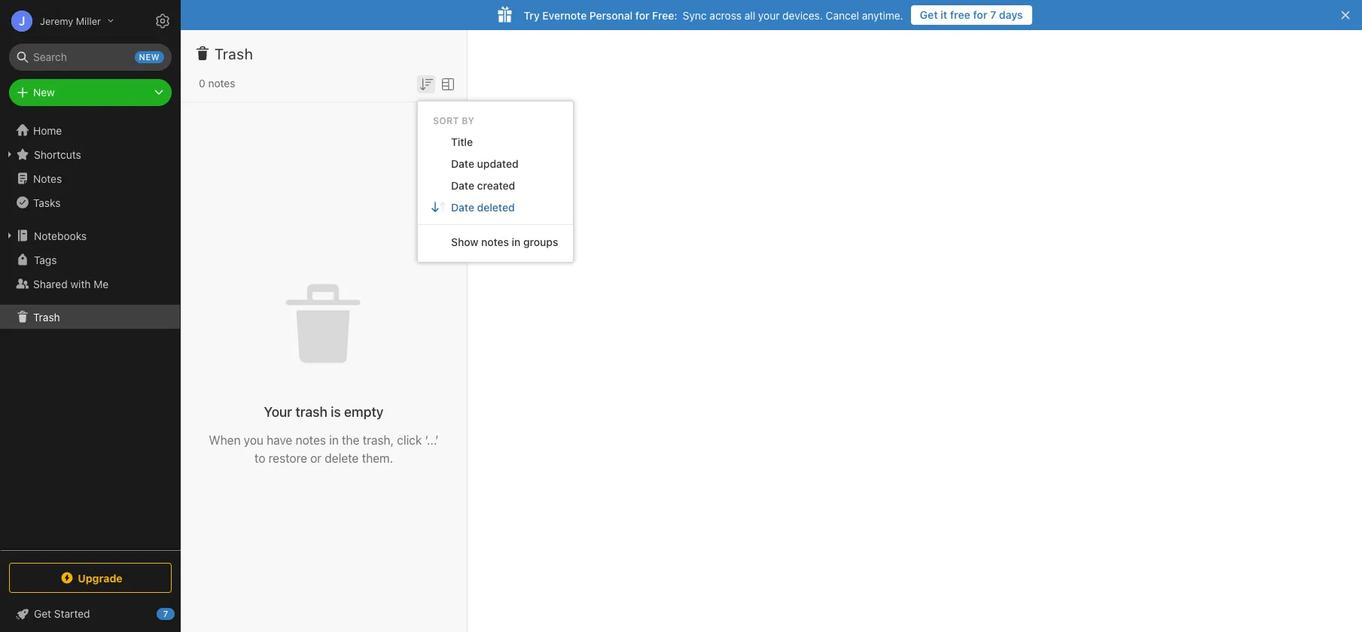 Task type: vqa. For each thing, say whether or not it's contained in the screenshot.
bottommost Get
yes



Task type: locate. For each thing, give the bounding box(es) containing it.
0 horizontal spatial notes
[[208, 77, 235, 90]]

note window - empty element
[[468, 30, 1362, 633]]

0 vertical spatial notes
[[208, 77, 235, 90]]

1 vertical spatial notes
[[481, 236, 509, 248]]

tree containing home
[[0, 118, 181, 550]]

get
[[920, 8, 938, 21], [34, 608, 51, 621]]

'...'
[[425, 433, 439, 447]]

all
[[745, 9, 755, 21]]

View options field
[[435, 74, 457, 93]]

notes right show
[[481, 236, 509, 248]]

date updated
[[451, 157, 519, 170]]

date deleted
[[451, 201, 515, 214]]

notes for show
[[481, 236, 509, 248]]

trash inside note list element
[[215, 45, 253, 63]]

free:
[[652, 9, 678, 21]]

0 horizontal spatial for
[[635, 9, 649, 21]]

2 date from the top
[[451, 179, 474, 192]]

0 horizontal spatial 7
[[163, 609, 168, 619]]

1 vertical spatial 7
[[163, 609, 168, 619]]

7
[[990, 8, 996, 21], [163, 609, 168, 619]]

home link
[[0, 118, 181, 142]]

new button
[[9, 79, 172, 106]]

0 horizontal spatial trash
[[33, 311, 60, 323]]

notes
[[208, 77, 235, 90], [481, 236, 509, 248], [296, 433, 326, 447]]

trash down shared
[[33, 311, 60, 323]]

try
[[524, 9, 540, 21]]

notes inside the dropdown list menu
[[481, 236, 509, 248]]

1 vertical spatial get
[[34, 608, 51, 621]]

trash
[[215, 45, 253, 63], [33, 311, 60, 323]]

Sort options field
[[417, 74, 435, 93]]

show notes in groups link
[[418, 231, 573, 253]]

0 vertical spatial trash
[[215, 45, 253, 63]]

settings image
[[154, 12, 172, 30]]

for for free:
[[635, 9, 649, 21]]

get inside help and learning task checklist field
[[34, 608, 51, 621]]

1 vertical spatial in
[[329, 433, 339, 447]]

note list element
[[181, 30, 468, 633]]

new search field
[[20, 44, 164, 71]]

upgrade button
[[9, 563, 172, 593]]

2 vertical spatial date
[[451, 201, 474, 214]]

notes right "0" at left top
[[208, 77, 235, 90]]

notes link
[[0, 166, 180, 191]]

get inside button
[[920, 8, 938, 21]]

me
[[94, 277, 109, 290]]

tree
[[0, 118, 181, 550]]

1 horizontal spatial for
[[973, 8, 988, 21]]

0 vertical spatial date
[[451, 157, 474, 170]]

personal
[[590, 9, 633, 21]]

days
[[999, 8, 1023, 21]]

date for date deleted
[[451, 201, 474, 214]]

or
[[310, 451, 322, 465]]

trash up the 0 notes
[[215, 45, 253, 63]]

notes for 0
[[208, 77, 235, 90]]

1 horizontal spatial notes
[[296, 433, 326, 447]]

shared with me
[[33, 277, 109, 290]]

date down title at the top left
[[451, 157, 474, 170]]

shared
[[33, 277, 68, 290]]

get it free for 7 days button
[[911, 5, 1032, 25]]

2 for from the left
[[635, 9, 649, 21]]

3 date from the top
[[451, 201, 474, 214]]

date
[[451, 157, 474, 170], [451, 179, 474, 192], [451, 201, 474, 214]]

0 vertical spatial 7
[[990, 8, 996, 21]]

date down "date created"
[[451, 201, 474, 214]]

anytime.
[[862, 9, 903, 21]]

notebooks link
[[0, 224, 180, 248]]

notes up or
[[296, 433, 326, 447]]

expand notebooks image
[[4, 230, 16, 242]]

1 horizontal spatial get
[[920, 8, 938, 21]]

devices.
[[783, 9, 823, 21]]

1 for from the left
[[973, 8, 988, 21]]

1 vertical spatial date
[[451, 179, 474, 192]]

1 date from the top
[[451, 157, 474, 170]]

0 horizontal spatial in
[[329, 433, 339, 447]]

title link
[[418, 131, 573, 153]]

date up 'date deleted'
[[451, 179, 474, 192]]

in left the on the left
[[329, 433, 339, 447]]

shortcuts button
[[0, 142, 180, 166]]

2 vertical spatial notes
[[296, 433, 326, 447]]

1 horizontal spatial trash
[[215, 45, 253, 63]]

your
[[264, 404, 292, 420]]

2 horizontal spatial notes
[[481, 236, 509, 248]]

when you have notes in the trash, click '...' to restore or delete them.
[[209, 433, 439, 465]]

cancel
[[826, 9, 859, 21]]

in left groups
[[512, 236, 521, 248]]

1 vertical spatial trash
[[33, 311, 60, 323]]

sort
[[433, 115, 459, 126]]

miller
[[76, 15, 101, 27]]

it
[[941, 8, 947, 21]]

empty
[[344, 404, 384, 420]]

for left 'free:' on the left of the page
[[635, 9, 649, 21]]

get left started
[[34, 608, 51, 621]]

0 vertical spatial in
[[512, 236, 521, 248]]

trash,
[[363, 433, 394, 447]]

for right the free
[[973, 8, 988, 21]]

for
[[973, 8, 988, 21], [635, 9, 649, 21]]

them.
[[362, 451, 393, 465]]

in
[[512, 236, 521, 248], [329, 433, 339, 447]]

0 horizontal spatial get
[[34, 608, 51, 621]]

7 inside help and learning task checklist field
[[163, 609, 168, 619]]

with
[[70, 277, 91, 290]]

tasks
[[33, 196, 61, 209]]

0 vertical spatial get
[[920, 8, 938, 21]]

1 horizontal spatial 7
[[990, 8, 996, 21]]

created
[[477, 179, 515, 192]]

7 left the days
[[990, 8, 996, 21]]

date created
[[451, 179, 515, 192]]

notes inside when you have notes in the trash, click '...' to restore or delete them.
[[296, 433, 326, 447]]

sync
[[683, 9, 707, 21]]

your
[[758, 9, 780, 21]]

7 left click to collapse icon
[[163, 609, 168, 619]]

0
[[199, 77, 205, 90]]

you
[[244, 433, 264, 447]]

get left it
[[920, 8, 938, 21]]

shared with me link
[[0, 272, 180, 296]]

1 horizontal spatial in
[[512, 236, 521, 248]]

for inside button
[[973, 8, 988, 21]]

groups
[[523, 236, 558, 248]]



Task type: describe. For each thing, give the bounding box(es) containing it.
get it free for 7 days
[[920, 8, 1023, 21]]

date created link
[[418, 175, 573, 196]]

started
[[54, 608, 90, 621]]

get started
[[34, 608, 90, 621]]

the
[[342, 433, 360, 447]]

trash inside "link"
[[33, 311, 60, 323]]

trash link
[[0, 305, 180, 329]]

click to collapse image
[[175, 605, 186, 623]]

trash
[[296, 404, 327, 420]]

try evernote personal for free: sync across all your devices. cancel anytime.
[[524, 9, 903, 21]]

have
[[267, 433, 292, 447]]

show notes in groups
[[451, 236, 558, 248]]

jeremy miller
[[40, 15, 101, 27]]

by
[[462, 115, 475, 126]]

get for get started
[[34, 608, 51, 621]]

shortcuts
[[34, 148, 81, 161]]

show
[[451, 236, 478, 248]]

new
[[139, 52, 160, 62]]

title
[[451, 135, 473, 148]]

tasks button
[[0, 191, 180, 215]]

0 notes
[[199, 77, 235, 90]]

tags
[[34, 253, 57, 266]]

date for date created
[[451, 179, 474, 192]]

get for get it free for 7 days
[[920, 8, 938, 21]]

Account field
[[0, 6, 114, 36]]

7 inside button
[[990, 8, 996, 21]]

when
[[209, 433, 241, 447]]

Help and Learning task checklist field
[[0, 602, 181, 627]]

date deleted link
[[418, 196, 573, 218]]

date updated link
[[418, 153, 573, 175]]

in inside the dropdown list menu
[[512, 236, 521, 248]]

across
[[710, 9, 742, 21]]

home
[[33, 124, 62, 137]]

in inside when you have notes in the trash, click '...' to restore or delete them.
[[329, 433, 339, 447]]

jeremy
[[40, 15, 73, 27]]

restore
[[269, 451, 307, 465]]

notes
[[33, 172, 62, 185]]

date for date updated
[[451, 157, 474, 170]]

to
[[255, 451, 265, 465]]

delete
[[325, 451, 359, 465]]

tags button
[[0, 248, 180, 272]]

your trash is empty
[[264, 404, 384, 420]]

updated
[[477, 157, 519, 170]]

evernote
[[542, 9, 587, 21]]

for for 7
[[973, 8, 988, 21]]

Search text field
[[20, 44, 161, 71]]

click
[[397, 433, 422, 447]]

sort by
[[433, 115, 475, 126]]

free
[[950, 8, 971, 21]]

new
[[33, 86, 55, 99]]

deleted
[[477, 201, 515, 214]]

upgrade
[[78, 572, 123, 585]]

is
[[331, 404, 341, 420]]

notebooks
[[34, 229, 87, 242]]

dropdown list menu
[[418, 131, 573, 253]]



